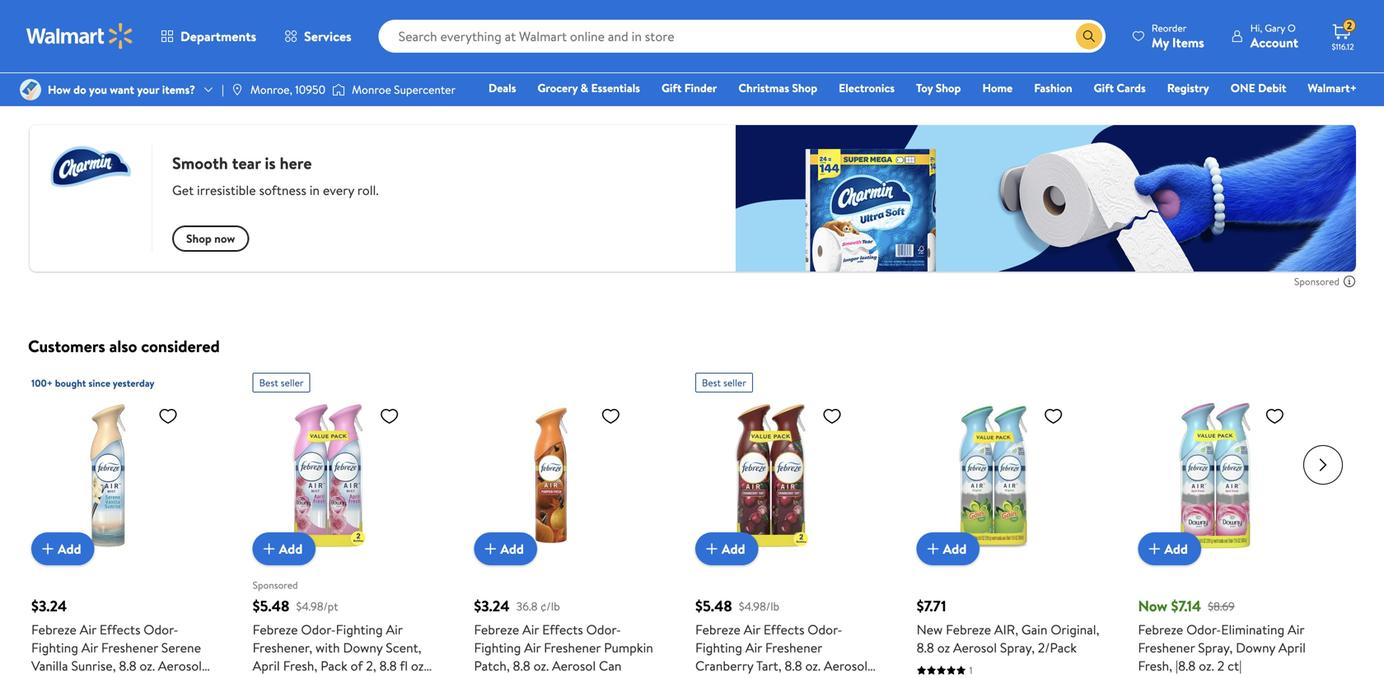 Task type: vqa. For each thing, say whether or not it's contained in the screenshot.
1st 'Downy' from the right
yes



Task type: locate. For each thing, give the bounding box(es) containing it.
sponsored $5.48 $4.98/pt febreze odor-fighting air freshener, with downy scent, april fresh, pack of 2, 8.8 fl oz each
[[253, 579, 424, 679]]

hi,
[[1251, 21, 1263, 35]]

at
[[430, 2, 441, 20]]

2 freshener from the left
[[544, 640, 601, 658]]

8.8 inside sponsored $5.48 $4.98/pt febreze odor-fighting air freshener, with downy scent, april fresh, pack of 2, 8.8 fl oz each
[[379, 658, 397, 676]]

sponsored left ad disclaimer and feedback image
[[1294, 275, 1340, 289]]

more.
[[773, 4, 802, 20]]

0 horizontal spatial effects
[[99, 621, 140, 640]]

walmart+ link
[[1301, 79, 1364, 97]]

2 add button from the left
[[253, 533, 316, 566]]

1 horizontal spatial gift
[[1094, 80, 1114, 96]]

gift cards link
[[1086, 79, 1153, 97]]

0 horizontal spatial downy
[[343, 640, 383, 658]]

8.8 right patch,
[[513, 658, 530, 676]]

$3.24 inside $3.24 febreze air effects odor- fighting air freshener serene vanilla sunrise, 8.8 oz. aerosol can
[[31, 597, 67, 617]]

scent,
[[386, 640, 421, 658]]

1 horizontal spatial seller
[[723, 376, 746, 390]]

add button
[[31, 533, 94, 566], [253, 533, 316, 566], [474, 533, 537, 566], [695, 533, 759, 566], [917, 533, 980, 566], [1138, 533, 1201, 566]]

$3.24 36.8 ¢/lb febreze air effects odor- fighting air freshener pumpkin patch, 8.8 oz. aerosol can
[[474, 597, 653, 676]]

sponsored up $4.98/pt
[[253, 579, 298, 593]]

oz inside sponsored $5.48 $4.98/pt febreze odor-fighting air freshener, with downy scent, april fresh, pack of 2, 8.8 fl oz each
[[411, 658, 424, 676]]

¢/lb
[[540, 599, 560, 615]]

1 horizontal spatial fresh,
[[1138, 658, 1173, 676]]

1 horizontal spatial shop
[[936, 80, 961, 96]]

2 add to cart image from the left
[[481, 540, 500, 560]]

1 product group from the left
[[31, 367, 216, 679]]

36.8
[[516, 599, 538, 615]]

1 oz. from the left
[[140, 658, 155, 676]]

2 $5.48 from the left
[[695, 597, 732, 617]]

1 febreze from the left
[[31, 621, 77, 640]]

0 horizontal spatial pack
[[321, 658, 347, 676]]

$5.48 up 'freshener,'
[[253, 597, 290, 617]]

sponsored inside sponsored $5.48 $4.98/pt febreze odor-fighting air freshener, with downy scent, april fresh, pack of 2, 8.8 fl oz each
[[253, 579, 298, 593]]

customers also considered
[[28, 335, 220, 358]]

fighting
[[336, 621, 383, 640], [31, 640, 78, 658], [474, 640, 521, 658], [695, 640, 742, 658]]

downy for $7.14
[[1236, 640, 1276, 658]]

odor- inside 'now $7.14 $8.69 febreze odor-eliminating air freshener spray, downy april fresh, |8.8 oz. 2 ct|'
[[1187, 621, 1221, 640]]

sponsored down $116.12 on the top of the page
[[1311, 91, 1356, 105]]

febreze down now
[[1138, 621, 1183, 640]]

$3.24 for $3.24 febreze air effects odor- fighting air freshener serene vanilla sunrise, 8.8 oz. aerosol can
[[31, 597, 67, 617]]

6 febreze from the left
[[1138, 621, 1183, 640]]

walmart image
[[26, 23, 133, 49]]

freshener,
[[253, 640, 312, 658]]

april right ct|
[[1279, 640, 1306, 658]]

febreze air effects odor-fighting air freshener pumpkin patch, 8.8 oz. aerosol can image
[[474, 400, 627, 553]]

5 febreze from the left
[[946, 621, 991, 640]]

0 horizontal spatial add to cart image
[[38, 540, 58, 560]]

odor-
[[144, 621, 178, 640], [301, 621, 336, 640], [586, 621, 621, 640], [808, 621, 842, 640], [1187, 621, 1221, 640]]

febreze up each on the left
[[253, 621, 298, 640]]

0 horizontal spatial spray,
[[1000, 640, 1035, 658]]

registry link
[[1160, 79, 1217, 97]]

$3.24
[[31, 597, 67, 617], [474, 597, 510, 617]]

1 freshener from the left
[[101, 640, 158, 658]]

toy shop link
[[909, 79, 969, 97]]

1 horizontal spatial best seller
[[702, 376, 746, 390]]

gift left finder
[[662, 80, 682, 96]]

2 shop from the left
[[936, 80, 961, 96]]

febreze odor-fighting air freshener, with downy scent, april fresh, pack of 2, 8.8 fl oz each image
[[253, 400, 406, 553]]

can inside $3.24 febreze air effects odor- fighting air freshener serene vanilla sunrise, 8.8 oz. aerosol can
[[31, 676, 54, 679]]

odor- inside the $5.48 $4.98/lb febreze air effects odor- fighting air freshener cranberry tart, 8.8 oz. aerosol can, pack of 2
[[808, 621, 842, 640]]

seller
[[281, 376, 304, 390], [723, 376, 746, 390]]

one debit
[[1231, 80, 1286, 96]]

of left 2, at the bottom of page
[[351, 658, 363, 676]]

5 product group from the left
[[917, 367, 1102, 679]]

1 horizontal spatial oz
[[937, 640, 950, 658]]

 image for monroe supercenter
[[332, 82, 345, 98]]

monroe,
[[250, 82, 292, 98]]

8.8 down $7.71
[[917, 640, 934, 658]]

3 febreze from the left
[[474, 621, 519, 640]]

1 best from the left
[[259, 376, 278, 390]]

2 seller from the left
[[723, 376, 746, 390]]

1 add to cart image from the left
[[259, 540, 279, 560]]

 image right 10950
[[332, 82, 345, 98]]

2 inside the $5.48 $4.98/lb febreze air effects odor- fighting air freshener cranberry tart, 8.8 oz. aerosol can, pack of 2
[[770, 676, 777, 679]]

8.8 right 'sunrise,'
[[119, 658, 136, 676]]

2 horizontal spatial add to cart image
[[1145, 540, 1165, 560]]

8.8 right "tart,"
[[785, 658, 802, 676]]

5 add from the left
[[943, 541, 967, 559]]

departments button
[[147, 16, 270, 56]]

add for febreze air effects odor-fighting air freshener cranberry tart, 8.8 oz. aerosol can, pack of 2 image
[[722, 541, 745, 559]]

6 product group from the left
[[1138, 367, 1323, 679]]

6 add button from the left
[[1138, 533, 1201, 566]]

3 add to cart image from the left
[[1145, 540, 1165, 560]]

fighting inside the $5.48 $4.98/lb febreze air effects odor- fighting air freshener cranberry tart, 8.8 oz. aerosol can, pack of 2
[[695, 640, 742, 658]]

spray, left 2/pack
[[1000, 640, 1035, 658]]

3 add from the left
[[500, 541, 524, 559]]

8.8 inside '$3.24 36.8 ¢/lb febreze air effects odor- fighting air freshener pumpkin patch, 8.8 oz. aerosol can'
[[513, 658, 530, 676]]

home
[[983, 80, 1013, 96]]

2 add to cart image from the left
[[702, 540, 722, 560]]

2 fresh, from the left
[[1138, 658, 1173, 676]]

1 add button from the left
[[31, 533, 94, 566]]

0 horizontal spatial of
[[351, 658, 363, 676]]

want
[[110, 82, 134, 98]]

2 left ct|
[[1217, 658, 1225, 676]]

febreze up patch,
[[474, 621, 519, 640]]

2 inside 'now $7.14 $8.69 febreze odor-eliminating air freshener spray, downy april fresh, |8.8 oz. 2 ct|'
[[1217, 658, 1225, 676]]

freshener down now
[[1138, 640, 1195, 658]]

odor- inside '$3.24 36.8 ¢/lb febreze air effects odor- fighting air freshener pumpkin patch, 8.8 oz. aerosol can'
[[586, 621, 621, 640]]

aerosol inside '$3.24 36.8 ¢/lb febreze air effects odor- fighting air freshener pumpkin patch, 8.8 oz. aerosol can'
[[552, 658, 596, 676]]

now
[[1138, 597, 1168, 617]]

1 spray, from the left
[[1000, 640, 1035, 658]]

electronics
[[839, 80, 895, 96]]

2 product group from the left
[[253, 367, 438, 679]]

8.8
[[917, 640, 934, 658], [119, 658, 136, 676], [379, 658, 397, 676], [513, 658, 530, 676], [785, 658, 802, 676]]

febreze inside sponsored $5.48 $4.98/pt febreze odor-fighting air freshener, with downy scent, april fresh, pack of 2, 8.8 fl oz each
[[253, 621, 298, 640]]

 image
[[231, 83, 244, 96]]

febreze inside $3.24 febreze air effects odor- fighting air freshener serene vanilla sunrise, 8.8 oz. aerosol can
[[31, 621, 77, 640]]

2 horizontal spatial effects
[[764, 621, 805, 640]]

2 horizontal spatial add to cart image
[[923, 540, 943, 560]]

odor- inside $3.24 febreze air effects odor- fighting air freshener serene vanilla sunrise, 8.8 oz. aerosol can
[[144, 621, 178, 640]]

gift
[[662, 80, 682, 96], [1094, 80, 1114, 96]]

product group
[[31, 367, 216, 679], [253, 367, 438, 679], [474, 367, 659, 679], [695, 367, 881, 679], [917, 367, 1102, 679], [1138, 367, 1323, 679]]

1 horizontal spatial add to cart image
[[702, 540, 722, 560]]

fighting inside '$3.24 36.8 ¢/lb febreze air effects odor- fighting air freshener pumpkin patch, 8.8 oz. aerosol can'
[[474, 640, 521, 658]]

3 add button from the left
[[474, 533, 537, 566]]

1 seller from the left
[[281, 376, 304, 390]]

oz. right "tart,"
[[805, 658, 821, 676]]

pumpkin
[[604, 640, 653, 658]]

vanilla
[[31, 658, 68, 676]]

 image left how on the top left of the page
[[20, 79, 41, 101]]

aerosol inside $3.24 febreze air effects odor- fighting air freshener serene vanilla sunrise, 8.8 oz. aerosol can
[[158, 658, 202, 676]]

oz. inside '$3.24 36.8 ¢/lb febreze air effects odor- fighting air freshener pumpkin patch, 8.8 oz. aerosol can'
[[534, 658, 549, 676]]

$5.48 left $4.98/lb
[[695, 597, 732, 617]]

oz. right the |8.8
[[1199, 658, 1214, 676]]

april inside sponsored $5.48 $4.98/pt febreze odor-fighting air freshener, with downy scent, april fresh, pack of 2, 8.8 fl oz each
[[253, 658, 280, 676]]

essentials
[[591, 80, 640, 96]]

since
[[88, 377, 110, 391]]

downy right with
[[343, 640, 383, 658]]

report incorrect product information
[[54, 76, 242, 92]]

febreze inside '$3.24 36.8 ¢/lb febreze air effects odor- fighting air freshener pumpkin patch, 8.8 oz. aerosol can'
[[474, 621, 519, 640]]

3 freshener from the left
[[765, 640, 822, 658]]

0 horizontal spatial best seller
[[259, 376, 304, 390]]

1 horizontal spatial $3.24
[[474, 597, 510, 617]]

oz inside $7.71 new febreze air, gain original, 8.8 oz aerosol spray, 2/pack
[[937, 640, 950, 658]]

1 gift from the left
[[662, 80, 682, 96]]

2 febreze from the left
[[253, 621, 298, 640]]

eliminating
[[1221, 621, 1285, 640]]

aerosol inside $7.71 new febreze air, gain original, 8.8 oz aerosol spray, 2/pack
[[953, 640, 997, 658]]

grocery & essentials link
[[530, 79, 648, 97]]

1 horizontal spatial pack
[[724, 676, 751, 679]]

2 right cranberry
[[770, 676, 777, 679]]

2 up $116.12 on the top of the page
[[1347, 19, 1352, 33]]

1 horizontal spatial add to cart image
[[481, 540, 500, 560]]

febreze inside $7.71 new febreze air, gain original, 8.8 oz aerosol spray, 2/pack
[[946, 621, 991, 640]]

shop inside 'link'
[[936, 80, 961, 96]]

downy right the |8.8
[[1236, 640, 1276, 658]]

3 add to cart image from the left
[[923, 540, 943, 560]]

2 oz. from the left
[[534, 658, 549, 676]]

effects
[[99, 621, 140, 640], [542, 621, 583, 640], [764, 621, 805, 640]]

information
[[183, 76, 242, 92]]

fighting inside $3.24 febreze air effects odor- fighting air freshener serene vanilla sunrise, 8.8 oz. aerosol can
[[31, 640, 78, 658]]

4 febreze from the left
[[695, 621, 741, 640]]

3 odor- from the left
[[586, 621, 621, 640]]

1 fresh, from the left
[[283, 658, 317, 676]]

1 $5.48 from the left
[[253, 597, 290, 617]]

1 horizontal spatial effects
[[542, 621, 583, 640]]

april
[[1279, 640, 1306, 658], [253, 658, 280, 676]]

shop right "toy" at the top
[[936, 80, 961, 96]]

items
[[1172, 33, 1204, 51]]

original,
[[1051, 621, 1100, 640]]

2 best seller from the left
[[702, 376, 746, 390]]

0 horizontal spatial shop
[[792, 80, 817, 96]]

$3.24 up vanilla
[[31, 597, 67, 617]]

100+ bought since yesterday
[[31, 377, 154, 391]]

freshener inside $3.24 febreze air effects odor- fighting air freshener serene vanilla sunrise, 8.8 oz. aerosol can
[[101, 640, 158, 658]]

deals
[[489, 80, 516, 96]]

freshener inside '$3.24 36.8 ¢/lb febreze air effects odor- fighting air freshener pumpkin patch, 8.8 oz. aerosol can'
[[544, 640, 601, 658]]

febreze air effects odor-fighting air freshener serene vanilla sunrise, 8.8 oz. aerosol can image
[[31, 400, 185, 553]]

pack inside the $5.48 $4.98/lb febreze air effects odor- fighting air freshener cranberry tart, 8.8 oz. aerosol can, pack of 2
[[724, 676, 751, 679]]

add to favorites list, febreze air effects odor-fighting air freshener serene vanilla sunrise, 8.8 oz. aerosol can image
[[158, 406, 178, 427]]

effects up 'sunrise,'
[[99, 621, 140, 640]]

shop
[[792, 80, 817, 96], [936, 80, 961, 96]]

2 $3.24 from the left
[[474, 597, 510, 617]]

add to cart image
[[259, 540, 279, 560], [702, 540, 722, 560], [923, 540, 943, 560]]

2 downy from the left
[[1236, 640, 1276, 658]]

aerosol inside the $5.48 $4.98/lb febreze air effects odor- fighting air freshener cranberry tart, 8.8 oz. aerosol can, pack of 2
[[824, 658, 868, 676]]

4 odor- from the left
[[808, 621, 842, 640]]

0 horizontal spatial gift
[[662, 80, 682, 96]]

freshener
[[101, 640, 158, 658], [544, 640, 601, 658], [765, 640, 822, 658], [1138, 640, 1195, 658]]

3 oz. from the left
[[805, 658, 821, 676]]

8.8 inside $3.24 febreze air effects odor- fighting air freshener serene vanilla sunrise, 8.8 oz. aerosol can
[[119, 658, 136, 676]]

add to cart image
[[38, 540, 58, 560], [481, 540, 500, 560], [1145, 540, 1165, 560]]

patch,
[[474, 658, 510, 676]]

spray, right the |8.8
[[1198, 640, 1233, 658]]

reorder
[[1152, 21, 1187, 35]]

one debit link
[[1223, 79, 1294, 97]]

$3.24 inside '$3.24 36.8 ¢/lb febreze air effects odor- fighting air freshener pumpkin patch, 8.8 oz. aerosol can'
[[474, 597, 510, 617]]

1 horizontal spatial  image
[[332, 82, 345, 98]]

odor- inside sponsored $5.48 $4.98/pt febreze odor-fighting air freshener, with downy scent, april fresh, pack of 2, 8.8 fl oz each
[[301, 621, 336, 640]]

1 horizontal spatial spray,
[[1198, 640, 1233, 658]]

oz.
[[140, 658, 155, 676], [534, 658, 549, 676], [805, 658, 821, 676], [1199, 658, 1214, 676]]

5 add button from the left
[[917, 533, 980, 566]]

of
[[351, 658, 363, 676], [754, 676, 767, 679]]

best
[[259, 376, 278, 390], [702, 376, 721, 390]]

1 odor- from the left
[[144, 621, 178, 640]]

2 vertical spatial sponsored
[[253, 579, 298, 593]]

downy inside 'now $7.14 $8.69 febreze odor-eliminating air freshener spray, downy april fresh, |8.8 oz. 2 ct|'
[[1236, 640, 1276, 658]]

1 horizontal spatial $5.48
[[695, 597, 732, 617]]

1 best seller from the left
[[259, 376, 304, 390]]

1 horizontal spatial april
[[1279, 640, 1306, 658]]

4 add button from the left
[[695, 533, 759, 566]]

febreze up cranberry
[[695, 621, 741, 640]]

freshener down ¢/lb
[[544, 640, 601, 658]]

1 horizontal spatial of
[[754, 676, 767, 679]]

effects down $4.98/lb
[[764, 621, 805, 640]]

5 odor- from the left
[[1187, 621, 1221, 640]]

0 horizontal spatial $3.24
[[31, 597, 67, 617]]

each
[[253, 676, 280, 679]]

4 freshener from the left
[[1138, 640, 1195, 658]]

gift left cards
[[1094, 80, 1114, 96]]

1 horizontal spatial best
[[702, 376, 721, 390]]

supercenter
[[394, 82, 456, 98]]

with
[[316, 640, 340, 658]]

0 horizontal spatial $5.48
[[253, 597, 290, 617]]

learn more.
[[743, 4, 802, 20]]

can,
[[695, 676, 721, 679]]

add to cart image for $3.24
[[481, 540, 500, 560]]

0 horizontal spatial  image
[[20, 79, 41, 101]]

4 add from the left
[[722, 541, 745, 559]]

freshener left serene
[[101, 640, 158, 658]]

spray, inside $7.71 new febreze air, gain original, 8.8 oz aerosol spray, 2/pack
[[1000, 640, 1035, 658]]

4 oz. from the left
[[1199, 658, 1214, 676]]

2 best from the left
[[702, 376, 721, 390]]

1 downy from the left
[[343, 640, 383, 658]]

1 add from the left
[[58, 541, 81, 559]]

monroe, 10950
[[250, 82, 326, 98]]

2 add from the left
[[279, 541, 303, 559]]

fresh, left the |8.8
[[1138, 658, 1173, 676]]

of right cranberry
[[754, 676, 767, 679]]

3 effects from the left
[[764, 621, 805, 640]]

pack inside sponsored $5.48 $4.98/pt febreze odor-fighting air freshener, with downy scent, april fresh, pack of 2, 8.8 fl oz each
[[321, 658, 347, 676]]

$7.71 new febreze air, gain original, 8.8 oz aerosol spray, 2/pack
[[917, 597, 1100, 658]]

$7.71
[[917, 597, 946, 617]]

items?
[[162, 82, 195, 98]]

spray, inside 'now $7.14 $8.69 febreze odor-eliminating air freshener spray, downy april fresh, |8.8 oz. 2 ct|'
[[1198, 640, 1233, 658]]

2 spray, from the left
[[1198, 640, 1233, 658]]

oz down $7.71
[[937, 640, 950, 658]]

0 horizontal spatial best
[[259, 376, 278, 390]]

add button for new febreze air, gain original, 8.8 oz aerosol spray, 2/pack "image"
[[917, 533, 980, 566]]

0 horizontal spatial fresh,
[[283, 658, 317, 676]]

learn
[[743, 4, 770, 20]]

2 effects from the left
[[542, 621, 583, 640]]

0 horizontal spatial seller
[[281, 376, 304, 390]]

freshener down $4.98/lb
[[765, 640, 822, 658]]

1 horizontal spatial 2
[[1217, 658, 1225, 676]]

downy inside sponsored $5.48 $4.98/pt febreze odor-fighting air freshener, with downy scent, april fresh, pack of 2, 8.8 fl oz each
[[343, 640, 383, 658]]

oz. right patch,
[[534, 658, 549, 676]]

oz. inside the $5.48 $4.98/lb febreze air effects odor- fighting air freshener cranberry tart, 8.8 oz. aerosol can, pack of 2
[[805, 658, 821, 676]]

next slide for customers also considered list image
[[1304, 446, 1343, 485]]

0 horizontal spatial add to cart image
[[259, 540, 279, 560]]

1 shop from the left
[[792, 80, 817, 96]]

one debit card image
[[133, 0, 200, 34]]

febreze left the air,
[[946, 621, 991, 640]]

0 horizontal spatial oz
[[411, 658, 424, 676]]

effects down ¢/lb
[[542, 621, 583, 640]]

0 horizontal spatial april
[[253, 658, 280, 676]]

$50
[[532, 2, 553, 20]]

 image for how do you want your items?
[[20, 79, 41, 101]]

1 horizontal spatial downy
[[1236, 640, 1276, 658]]

1 horizontal spatial can
[[599, 658, 622, 676]]

1 $3.24 from the left
[[31, 597, 67, 617]]

oz. inside 'now $7.14 $8.69 febreze odor-eliminating air freshener spray, downy april fresh, |8.8 oz. 2 ct|'
[[1199, 658, 1214, 676]]

aerosol
[[953, 640, 997, 658], [158, 658, 202, 676], [552, 658, 596, 676], [824, 658, 868, 676]]

0 horizontal spatial 2
[[770, 676, 777, 679]]

$3.24 left the 36.8
[[474, 597, 510, 617]]

2 odor- from the left
[[301, 621, 336, 640]]

6 add from the left
[[1165, 541, 1188, 559]]

1 effects from the left
[[99, 621, 140, 640]]

best seller for 3rd product group from the right
[[702, 376, 746, 390]]

oz. left serene
[[140, 658, 155, 676]]

febreze
[[31, 621, 77, 640], [253, 621, 298, 640], [474, 621, 519, 640], [695, 621, 741, 640], [946, 621, 991, 640], [1138, 621, 1183, 640]]

home link
[[975, 79, 1020, 97]]

fresh, inside sponsored $5.48 $4.98/pt febreze odor-fighting air freshener, with downy scent, april fresh, pack of 2, 8.8 fl oz each
[[283, 658, 317, 676]]

pack right can,
[[724, 676, 751, 679]]

$5.48
[[253, 597, 290, 617], [695, 597, 732, 617]]

ad disclaimer and feedback image
[[1343, 275, 1356, 289]]

gift finder link
[[654, 79, 725, 97]]

add to favorites list, febreze air effects odor-fighting air freshener pumpkin patch, 8.8 oz. aerosol can image
[[601, 406, 621, 427]]

product group containing now $7.14
[[1138, 367, 1323, 679]]

gary
[[1265, 21, 1285, 35]]

add to cart image for febreze air effects odor-fighting air freshener cranberry tart, 8.8 oz. aerosol can, pack of 2 image
[[702, 540, 722, 560]]

walmart,
[[445, 2, 496, 20]]

bought
[[55, 377, 86, 391]]

0 horizontal spatial can
[[31, 676, 54, 679]]

report
[[54, 76, 89, 92]]

shop right the christmas
[[792, 80, 817, 96]]

fresh, right each on the left
[[283, 658, 317, 676]]

pack left 2, at the bottom of page
[[321, 658, 347, 676]]

2 gift from the left
[[1094, 80, 1114, 96]]

april left with
[[253, 658, 280, 676]]

product group containing $7.71
[[917, 367, 1102, 679]]

8.8 left the fl
[[379, 658, 397, 676]]

debit
[[1258, 80, 1286, 96]]

of inside sponsored $5.48 $4.98/pt febreze odor-fighting air freshener, with downy scent, april fresh, pack of 2, 8.8 fl oz each
[[351, 658, 363, 676]]

febreze up vanilla
[[31, 621, 77, 640]]

to
[[516, 2, 529, 20]]

0 vertical spatial sponsored
[[1311, 91, 1356, 105]]

oz right the fl
[[411, 658, 424, 676]]

 image
[[20, 79, 41, 101], [332, 82, 345, 98]]



Task type: describe. For each thing, give the bounding box(es) containing it.
one debit card  debit with rewards. get 3% cash back at walmart, up to $50 a year. see terms for eligibility. learn more. element
[[743, 3, 802, 21]]

april inside 'now $7.14 $8.69 febreze odor-eliminating air freshener spray, downy april fresh, |8.8 oz. 2 ct|'
[[1279, 640, 1306, 658]]

considered
[[141, 335, 220, 358]]

$7.14
[[1171, 597, 1201, 617]]

add to favorites list, new febreze air, gain original, 8.8 oz aerosol spray, 2/pack image
[[1044, 406, 1063, 427]]

your
[[137, 82, 159, 98]]

2/pack
[[1038, 640, 1077, 658]]

3%
[[353, 2, 369, 20]]

electronics link
[[831, 79, 902, 97]]

8.8 inside the $5.48 $4.98/lb febreze air effects odor- fighting air freshener cranberry tart, 8.8 oz. aerosol can, pack of 2
[[785, 658, 802, 676]]

effects inside $3.24 febreze air effects odor- fighting air freshener serene vanilla sunrise, 8.8 oz. aerosol can
[[99, 621, 140, 640]]

grocery
[[538, 80, 578, 96]]

also
[[109, 335, 137, 358]]

shop for toy shop
[[936, 80, 961, 96]]

fresh, inside 'now $7.14 $8.69 febreze odor-eliminating air freshener spray, downy april fresh, |8.8 oz. 2 ct|'
[[1138, 658, 1173, 676]]

freshener inside the $5.48 $4.98/lb febreze air effects odor- fighting air freshener cranberry tart, 8.8 oz. aerosol can, pack of 2
[[765, 640, 822, 658]]

see
[[596, 2, 617, 20]]

$4.98/lb
[[739, 599, 780, 615]]

$3.24 for $3.24 36.8 ¢/lb febreze air effects odor- fighting air freshener pumpkin patch, 8.8 oz. aerosol can
[[474, 597, 510, 617]]

services button
[[270, 16, 366, 56]]

registry
[[1167, 80, 1209, 96]]

account
[[1251, 33, 1299, 51]]

cranberry
[[695, 658, 754, 676]]

add for febreze odor-eliminating air freshener spray, downy april fresh, |8.8 oz. 2 ct| image
[[1165, 541, 1188, 559]]

cash
[[372, 2, 397, 20]]

monroe
[[352, 82, 391, 98]]

how
[[48, 82, 71, 98]]

effects inside '$3.24 36.8 ¢/lb febreze air effects odor- fighting air freshener pumpkin patch, 8.8 oz. aerosol can'
[[542, 621, 583, 640]]

grocery & essentials
[[538, 80, 640, 96]]

add for febreze odor-fighting air freshener, with downy scent, april fresh, pack of 2, 8.8 fl oz each image
[[279, 541, 303, 559]]

now $7.14 $8.69 febreze odor-eliminating air freshener spray, downy april fresh, |8.8 oz. 2 ct|
[[1138, 597, 1306, 676]]

gift cards
[[1094, 80, 1146, 96]]

1 add to cart image from the left
[[38, 540, 58, 560]]

$116.12
[[1332, 41, 1354, 52]]

add button for febreze air effects odor-fighting air freshener serene vanilla sunrise, 8.8 oz. aerosol can image
[[31, 533, 94, 566]]

air,
[[994, 621, 1018, 640]]

|8.8
[[1176, 658, 1196, 676]]

hi, gary o account
[[1251, 21, 1299, 51]]

gift finder
[[662, 80, 717, 96]]

gain
[[1022, 621, 1048, 640]]

report incorrect product information button
[[41, 64, 255, 104]]

services
[[304, 27, 352, 45]]

3 product group from the left
[[474, 367, 659, 679]]

serene
[[161, 640, 201, 658]]

100+
[[31, 377, 53, 391]]

get
[[328, 2, 350, 20]]

$8.69
[[1208, 599, 1235, 615]]

$3.24 febreze air effects odor- fighting air freshener serene vanilla sunrise, 8.8 oz. aerosol can
[[31, 597, 202, 679]]

effects inside the $5.48 $4.98/lb febreze air effects odor- fighting air freshener cranberry tart, 8.8 oz. aerosol can, pack of 2
[[764, 621, 805, 640]]

4 product group from the left
[[695, 367, 881, 679]]

one
[[1231, 80, 1256, 96]]

febreze odor-eliminating air freshener spray, downy april fresh, |8.8 oz. 2 ct| image
[[1138, 400, 1291, 553]]

air inside sponsored $5.48 $4.98/pt febreze odor-fighting air freshener, with downy scent, april fresh, pack of 2, 8.8 fl oz each
[[386, 621, 403, 640]]

gift for gift finder
[[662, 80, 682, 96]]

$5.48 inside the $5.48 $4.98/lb febreze air effects odor- fighting air freshener cranberry tart, 8.8 oz. aerosol can, pack of 2
[[695, 597, 732, 617]]

Search search field
[[379, 20, 1106, 53]]

best for febreze odor-fighting air freshener, with downy scent, april fresh, pack of 2, 8.8 fl oz each image
[[259, 376, 278, 390]]

2 horizontal spatial 2
[[1347, 19, 1352, 33]]

odor- for $3.24
[[144, 621, 178, 640]]

8.8 inside $7.71 new febreze air, gain original, 8.8 oz aerosol spray, 2/pack
[[917, 640, 934, 658]]

add to favorites list, febreze air effects odor-fighting air freshener cranberry tart, 8.8 oz. aerosol can, pack of 2 image
[[822, 406, 842, 427]]

add button for febreze odor-fighting air freshener, with downy scent, april fresh, pack of 2, 8.8 fl oz each image
[[253, 533, 316, 566]]

eligibility.
[[676, 2, 729, 20]]

Walmart Site-Wide search field
[[379, 20, 1106, 53]]

toy shop
[[916, 80, 961, 96]]

shop for christmas shop
[[792, 80, 817, 96]]

add button for febreze air effects odor-fighting air freshener pumpkin patch, 8.8 oz. aerosol can image
[[474, 533, 537, 566]]

up
[[499, 2, 513, 20]]

incorrect
[[92, 76, 138, 92]]

finder
[[685, 80, 717, 96]]

best seller for 2nd product group
[[259, 376, 304, 390]]

new febreze air, gain original, 8.8 oz aerosol spray, 2/pack image
[[917, 400, 1070, 553]]

add for febreze air effects odor-fighting air freshener pumpkin patch, 8.8 oz. aerosol can image
[[500, 541, 524, 559]]

fl
[[400, 658, 408, 676]]

add button for febreze odor-eliminating air freshener spray, downy april fresh, |8.8 oz. 2 ct| image
[[1138, 533, 1201, 566]]

oz. inside $3.24 febreze air effects odor- fighting air freshener serene vanilla sunrise, 8.8 oz. aerosol can
[[140, 658, 155, 676]]

cards
[[1117, 80, 1146, 96]]

add to cart image for now $7.14
[[1145, 540, 1165, 560]]

seller for 2nd product group
[[281, 376, 304, 390]]

febreze inside 'now $7.14 $8.69 febreze odor-eliminating air freshener spray, downy april fresh, |8.8 oz. 2 ct|'
[[1138, 621, 1183, 640]]

monroe supercenter
[[352, 82, 456, 98]]

add to cart image for febreze odor-fighting air freshener, with downy scent, april fresh, pack of 2, 8.8 fl oz each image
[[259, 540, 279, 560]]

best for febreze air effects odor-fighting air freshener cranberry tart, 8.8 oz. aerosol can, pack of 2 image
[[702, 376, 721, 390]]

you
[[89, 82, 107, 98]]

sunrise,
[[71, 658, 116, 676]]

add to favorites list, febreze odor-fighting air freshener, with downy scent, april fresh, pack of 2, 8.8 fl oz each image
[[380, 406, 399, 427]]

back
[[401, 2, 427, 20]]

febreze inside the $5.48 $4.98/lb febreze air effects odor- fighting air freshener cranberry tart, 8.8 oz. aerosol can, pack of 2
[[695, 621, 741, 640]]

product
[[141, 76, 180, 92]]

of inside the $5.48 $4.98/lb febreze air effects odor- fighting air freshener cranberry tart, 8.8 oz. aerosol can, pack of 2
[[754, 676, 767, 679]]

customers
[[28, 335, 105, 358]]

fighting inside sponsored $5.48 $4.98/pt febreze odor-fighting air freshener, with downy scent, april fresh, pack of 2, 8.8 fl oz each
[[336, 621, 383, 640]]

1 vertical spatial sponsored
[[1294, 275, 1340, 289]]

add for febreze air effects odor-fighting air freshener serene vanilla sunrise, 8.8 oz. aerosol can image
[[58, 541, 81, 559]]

new
[[917, 621, 943, 640]]

$5.48 inside sponsored $5.48 $4.98/pt febreze odor-fighting air freshener, with downy scent, april fresh, pack of 2, 8.8 fl oz each
[[253, 597, 290, 617]]

febreze air effects odor-fighting air freshener cranberry tart, 8.8 oz. aerosol can, pack of 2 image
[[695, 400, 849, 553]]

deals link
[[481, 79, 524, 97]]

1
[[970, 664, 973, 678]]

add for new febreze air, gain original, 8.8 oz aerosol spray, 2/pack "image"
[[943, 541, 967, 559]]

add button for febreze air effects odor-fighting air freshener cranberry tart, 8.8 oz. aerosol can, pack of 2 image
[[695, 533, 759, 566]]

seller for 3rd product group from the right
[[723, 376, 746, 390]]

10950
[[295, 82, 326, 98]]

add to favorites list, febreze odor-eliminating air freshener spray, downy april fresh, |8.8 oz. 2 ct| image
[[1265, 406, 1285, 427]]

toy
[[916, 80, 933, 96]]

gift for gift cards
[[1094, 80, 1114, 96]]

downy for $5.48
[[343, 640, 383, 658]]

how do you want your items?
[[48, 82, 195, 98]]

do
[[73, 82, 86, 98]]

for
[[656, 2, 673, 20]]

add to cart image for new febreze air, gain original, 8.8 oz aerosol spray, 2/pack "image"
[[923, 540, 943, 560]]

can inside '$3.24 36.8 ¢/lb febreze air effects odor- fighting air freshener pumpkin patch, 8.8 oz. aerosol can'
[[599, 658, 622, 676]]

air inside 'now $7.14 $8.69 febreze odor-eliminating air freshener spray, downy april fresh, |8.8 oz. 2 ct|'
[[1288, 621, 1304, 640]]

freshener inside 'now $7.14 $8.69 febreze odor-eliminating air freshener spray, downy april fresh, |8.8 oz. 2 ct|'
[[1138, 640, 1195, 658]]

year.
[[566, 2, 593, 20]]

search icon image
[[1083, 30, 1096, 43]]

yesterday
[[113, 377, 154, 391]]

my
[[1152, 33, 1169, 51]]

odor- for now
[[1187, 621, 1221, 640]]

fashion link
[[1027, 79, 1080, 97]]

fashion
[[1034, 80, 1072, 96]]

$4.98/pt
[[296, 599, 338, 615]]

odor- for sponsored
[[301, 621, 336, 640]]

tart,
[[756, 658, 782, 676]]

$5.48 $4.98/lb febreze air effects odor- fighting air freshener cranberry tart, 8.8 oz. aerosol can, pack of 2
[[695, 597, 868, 679]]



